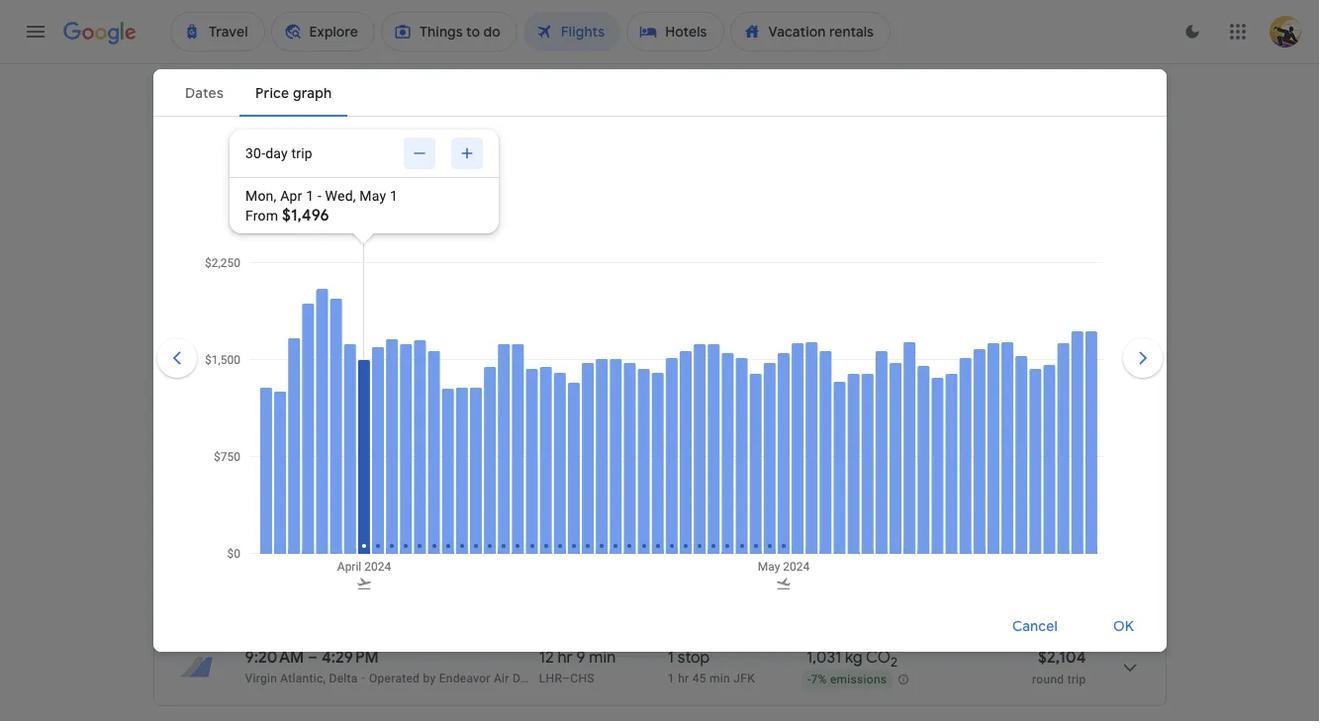 Task type: locate. For each thing, give the bounding box(es) containing it.
hr right 11 in the left of the page
[[555, 500, 570, 520]]

$1,496 down sort at the right bottom of page
[[1039, 426, 1086, 445]]

0 vertical spatial lhr
[[539, 524, 562, 538]]

delta right dba
[[540, 672, 569, 686]]

45 left the jfk
[[693, 672, 707, 686]]

apr left "1 – may"
[[301, 281, 326, 299]]

0 vertical spatial 12
[[539, 426, 554, 445]]

1 vertical spatial stop
[[678, 500, 710, 520]]

12 left 9 on the left of the page
[[539, 648, 554, 668]]

– down total duration 12 hr 43 min. element
[[564, 449, 573, 463]]

round inside $1,901 round trip
[[1033, 525, 1065, 539]]

3 1 stop flight. element from the top
[[668, 648, 710, 671]]

prices
[[409, 375, 444, 389]]

bags button
[[466, 198, 543, 230]]

– inside 11:50 am – 7:33 pm jetblue
[[313, 426, 322, 445]]

0 vertical spatial 1 stop flight. element
[[668, 426, 710, 448]]

2 vertical spatial 1 stop flight. element
[[668, 648, 710, 671]]

1,193 kg co 2
[[807, 426, 896, 449]]

chs down 9 on the left of the page
[[570, 672, 595, 686]]

chs for 34
[[570, 524, 595, 538]]

9
[[577, 648, 586, 668]]

12 inside 12 hr 9 min lhr – chs
[[539, 648, 554, 668]]

sort by: button
[[1076, 363, 1167, 399]]

2 inside 2 popup button
[[328, 101, 336, 117]]

fees right +
[[583, 375, 607, 389]]

1 12 from the top
[[539, 426, 554, 445]]

1 vertical spatial 1 stop flight. element
[[668, 500, 710, 523]]

$2,104
[[1038, 648, 1086, 668]]

$1,496
[[282, 206, 329, 226], [1039, 426, 1086, 445]]

2 lhr from the top
[[539, 672, 562, 686]]

round inside $2,104 round trip
[[1033, 673, 1065, 687]]

co inside 1,319 kg co 2
[[865, 500, 890, 520]]

1 vertical spatial emissions
[[840, 524, 897, 538]]

– down 'total duration 11 hr 34 min.' "element"
[[562, 524, 570, 538]]

hr left iad
[[678, 524, 689, 538]]

leaves heathrow airport at 12:15 pm on monday, april 1 and arrives at charleston international airport at 6:49 pm on monday, april 1. element
[[245, 500, 381, 520]]

convenience
[[306, 375, 376, 389]]

round down 1901 us dollars text field
[[1033, 525, 1065, 539]]

hr left 52
[[678, 449, 689, 463]]

– up "atlantic," at the left bottom
[[308, 648, 318, 668]]

kg inside 1,319 kg co 2
[[844, 500, 861, 520]]

min inside 1 stop 1 hr 52 min bos
[[710, 449, 731, 463]]

 image inside best departing flights main content
[[285, 524, 288, 538]]

Departure time: 12:15 PM. text field
[[245, 500, 306, 520]]

- down 1,031
[[808, 673, 811, 687]]

None search field
[[153, 91, 1167, 262]]

on
[[234, 375, 248, 389]]

- inside best departing flights main content
[[808, 673, 811, 687]]

2 up +20% emissions
[[890, 506, 897, 523]]

and left bag
[[778, 375, 799, 389]]

best departing flights
[[153, 344, 352, 369]]

– left 7:33 pm
[[313, 426, 322, 445]]

2 45 from the top
[[693, 672, 707, 686]]

all
[[191, 205, 207, 223]]

apr inside find the best price 'region'
[[301, 281, 326, 299]]

45 for 1 stop 1 hr 45 min iad
[[693, 524, 707, 538]]

0 vertical spatial $1,496
[[282, 206, 329, 226]]

2 fees from the left
[[826, 375, 850, 389]]

assistance
[[977, 375, 1037, 389]]

chs down 43
[[573, 449, 597, 463]]

round for $1,496
[[1033, 450, 1065, 464]]

hr left 43
[[558, 426, 573, 445]]

total duration 12 hr 43 min. element
[[539, 426, 668, 448]]

1 1 stop flight. element from the top
[[668, 426, 710, 448]]

trip down 1901 us dollars text field
[[1068, 525, 1086, 539]]

1 vertical spatial $1,496
[[1039, 426, 1086, 445]]

Arrival time: 6:49 PM. text field
[[323, 500, 381, 520]]

hr inside 11 hr 34 min lhr – chs
[[555, 500, 570, 520]]

lhr for 11
[[539, 524, 562, 538]]

45 inside 1 stop 1 hr 45 min jfk
[[693, 672, 707, 686]]

1 stop flight. element
[[668, 426, 710, 448], [668, 500, 710, 523], [668, 648, 710, 671]]

hr left the jfk
[[678, 672, 689, 686]]

emissions down 1,031 kg co 2 at the right of page
[[830, 673, 887, 687]]

2 round from the top
[[1033, 525, 1065, 539]]

min right 52
[[710, 449, 731, 463]]

virgin
[[245, 672, 277, 686]]

2 and from the left
[[778, 375, 799, 389]]

min inside 1 stop 1 hr 45 min iad
[[710, 524, 731, 538]]

emissions down 1,319 kg co 2
[[840, 524, 897, 538]]

scroll forward image
[[1119, 335, 1167, 382]]

12
[[539, 426, 554, 445], [539, 648, 554, 668]]

min left the jfk
[[710, 672, 731, 686]]

7:33 pm
[[326, 426, 382, 445]]

stop up layover (1 of 1) is a 1 hr 45 min layover at dulles international airport in washington. element
[[678, 500, 710, 520]]

learn more about ranking image
[[380, 373, 397, 391]]

stop up 52
[[678, 426, 710, 445]]

$1,496 down wed,
[[282, 206, 329, 226]]

delta
[[329, 672, 358, 686], [540, 672, 569, 686]]

1 vertical spatial apr
[[301, 281, 326, 299]]

co inside 1,193 kg co 2
[[864, 426, 889, 445]]

2 vertical spatial co
[[866, 648, 891, 668]]

1 stop flight. element for 12 hr 43 min
[[668, 426, 710, 448]]

0 horizontal spatial fees
[[583, 375, 607, 389]]

kg
[[843, 426, 861, 445], [844, 500, 861, 520], [845, 648, 863, 668]]

stop inside 1 stop 1 hr 45 min iad
[[678, 500, 710, 520]]

lhr
[[539, 524, 562, 538], [539, 672, 562, 686]]

lhr inside 12 hr 9 min lhr – chs
[[539, 672, 562, 686]]

0 vertical spatial kg
[[843, 426, 861, 445]]

prices include required taxes + fees for 2 adults. optional charges and bag fees may apply. passenger assistance
[[409, 375, 1037, 389]]

2 inside 1,193 kg co 2
[[889, 432, 896, 449]]

1 vertical spatial round
[[1033, 525, 1065, 539]]

12 hr 43 min lgw – chs
[[539, 426, 625, 463]]

fees
[[583, 375, 607, 389], [826, 375, 850, 389]]

$1,496 inside $1,496 round trip
[[1039, 426, 1086, 445]]

apr up stops
[[280, 188, 302, 204]]

chs inside 11 hr 34 min lhr – chs
[[570, 524, 595, 538]]

0 horizontal spatial -
[[318, 188, 322, 204]]

11:50 am – 7:33 pm jetblue
[[245, 426, 382, 463]]

1 vertical spatial kg
[[844, 500, 861, 520]]

12 for 12 hr 9 min
[[539, 648, 554, 668]]

2 inside 1,031 kg co 2
[[891, 655, 898, 671]]

co inside 1,031 kg co 2
[[866, 648, 891, 668]]

kg up '+8% emissions'
[[843, 426, 861, 445]]

-
[[318, 188, 322, 204], [808, 673, 811, 687]]

0 vertical spatial emissions
[[833, 450, 890, 463]]

1 vertical spatial co
[[865, 500, 890, 520]]

0 horizontal spatial $1,496
[[282, 206, 329, 226]]

apr
[[280, 188, 302, 204], [301, 281, 326, 299]]

1 lhr from the top
[[539, 524, 562, 538]]

1 up the airlines
[[390, 188, 398, 204]]

0 vertical spatial -
[[318, 188, 322, 204]]

min inside the 12 hr 43 min lgw – chs
[[598, 426, 625, 445]]

9:20 am
[[245, 648, 304, 668]]

min left iad
[[710, 524, 731, 538]]

chs inside 12 hr 9 min lhr – chs
[[570, 672, 595, 686]]

4:29 pm
[[322, 648, 379, 668]]

delta down arrival time: 4:29 pm. text box
[[329, 672, 358, 686]]

1 vertical spatial 12
[[539, 648, 554, 668]]

1 horizontal spatial $1,496
[[1039, 426, 1086, 445]]

0 vertical spatial 45
[[693, 524, 707, 538]]

11
[[539, 500, 552, 520]]

trip down $2,104
[[1068, 673, 1086, 687]]

emissions
[[833, 450, 890, 463], [840, 524, 897, 538], [830, 673, 887, 687]]

34
[[574, 500, 592, 520]]

0 vertical spatial round
[[1033, 450, 1065, 464]]

trip right the day
[[292, 146, 313, 161]]

6:49 pm
[[323, 500, 381, 520]]

45 left iad
[[693, 524, 707, 538]]

ranked based on price and convenience
[[153, 375, 376, 389]]

2 vertical spatial kg
[[845, 648, 863, 668]]

trip down the 1496 us dollars text field on the right bottom
[[1068, 450, 1086, 464]]

2 12 from the top
[[539, 648, 554, 668]]

dba
[[513, 672, 537, 686]]

hr inside 1 stop 1 hr 45 min iad
[[678, 524, 689, 538]]

passenger
[[915, 375, 974, 389]]

co for 1,193
[[864, 426, 889, 445]]

1 down 'total duration 11 hr 34 min.' "element"
[[668, 524, 675, 538]]

1 vertical spatial lhr
[[539, 672, 562, 686]]

stop up the layover (1 of 1) is a 1 hr 45 min layover at john f. kennedy international airport in new york. element
[[678, 648, 710, 668]]

chs inside the 12 hr 43 min lgw – chs
[[573, 449, 597, 463]]

0 horizontal spatial delta
[[329, 672, 358, 686]]

min up connection
[[589, 648, 616, 668]]

1 stop 1 hr 45 min iad
[[668, 500, 754, 538]]

leaves heathrow airport at 9:20 am on monday, april 1 and arrives at charleston international airport at 4:29 pm on monday, april 1. element
[[245, 648, 379, 668]]

1 delta from the left
[[329, 672, 358, 686]]

1 horizontal spatial -
[[808, 673, 811, 687]]

lhr right dba
[[539, 672, 562, 686]]

3 stop from the top
[[678, 648, 710, 668]]

trip for $1,901
[[1068, 525, 1086, 539]]

$1,496 round trip
[[1033, 426, 1086, 464]]

12 up lgw
[[539, 426, 554, 445]]

trip
[[292, 146, 313, 161], [1068, 450, 1086, 464], [1068, 525, 1086, 539], [1068, 673, 1086, 687]]

may
[[360, 188, 386, 204]]

1 horizontal spatial delta
[[540, 672, 569, 686]]

2 vertical spatial emissions
[[830, 673, 887, 687]]

0 vertical spatial co
[[864, 426, 889, 445]]

round down the 1496 us dollars text field on the right bottom
[[1033, 450, 1065, 464]]

lhr inside 11 hr 34 min lhr – chs
[[539, 524, 562, 538]]

2 for 1,031
[[891, 655, 898, 671]]

min inside 12 hr 9 min lhr – chs
[[589, 648, 616, 668]]

$2,104 round trip
[[1033, 648, 1086, 687]]

trip inside $2,104 round trip
[[1068, 673, 1086, 687]]

chs for 9
[[570, 672, 595, 686]]

co up +20% emissions
[[865, 500, 890, 520]]

from
[[246, 208, 278, 224]]

1 horizontal spatial fees
[[826, 375, 850, 389]]

round down $2,104
[[1033, 673, 1065, 687]]

3 round from the top
[[1033, 673, 1065, 687]]

- left wed,
[[318, 188, 322, 204]]

2 up wed,
[[328, 101, 336, 117]]

stop for 12 hr 43 min
[[678, 426, 710, 445]]

kg up -7% emissions
[[845, 648, 863, 668]]

1 vertical spatial chs
[[570, 524, 595, 538]]

1 stop from the top
[[678, 426, 710, 445]]

round for $1,901
[[1033, 525, 1065, 539]]

hr inside 1 stop 1 hr 45 min jfk
[[678, 672, 689, 686]]

1901 US dollars text field
[[1041, 500, 1086, 520]]

2 right the for
[[629, 375, 636, 389]]

hr left 9 on the left of the page
[[558, 648, 573, 668]]

2 up '+8% emissions'
[[889, 432, 896, 449]]

lhr down 11 in the left of the page
[[539, 524, 562, 538]]

min right the '34'
[[596, 500, 623, 520]]

2 vertical spatial chs
[[570, 672, 595, 686]]

chs down the '34'
[[570, 524, 595, 538]]

all filters
[[191, 205, 249, 223]]

2 stop from the top
[[678, 500, 710, 520]]

1 horizontal spatial and
[[778, 375, 799, 389]]

airlines
[[375, 205, 424, 223]]

45 inside 1 stop 1 hr 45 min iad
[[693, 524, 707, 538]]

1 up the layover (1 of 1) is a 1 hr 45 min layover at john f. kennedy international airport in new york. element
[[668, 648, 674, 668]]

round inside $1,496 round trip
[[1033, 450, 1065, 464]]

– inside 11 hr 34 min lhr – chs
[[562, 524, 570, 538]]

kg inside 1,193 kg co 2
[[843, 426, 861, 445]]

co up '+8% emissions'
[[864, 426, 889, 445]]

min
[[598, 426, 625, 445], [710, 449, 731, 463], [596, 500, 623, 520], [710, 524, 731, 538], [589, 648, 616, 668], [710, 672, 731, 686]]

11 hr 34 min lhr – chs
[[539, 500, 623, 538]]

1 round from the top
[[1033, 450, 1065, 464]]

min right 43
[[598, 426, 625, 445]]

stop inside 1 stop 1 hr 52 min bos
[[678, 426, 710, 445]]

virgin atlantic, delta
[[245, 672, 358, 686]]

1 vertical spatial 45
[[693, 672, 707, 686]]

2 inside 1,319 kg co 2
[[890, 506, 897, 523]]

1 45 from the top
[[693, 524, 707, 538]]

trip inside $1,496 round trip
[[1068, 450, 1086, 464]]

12 inside the 12 hr 43 min lgw – chs
[[539, 426, 554, 445]]

fees right bag
[[826, 375, 850, 389]]

bag fees button
[[802, 375, 850, 389]]

2 right 1,031
[[891, 655, 898, 671]]

sort by:
[[1084, 372, 1135, 390]]

 image
[[362, 672, 365, 686]]

– left connection
[[562, 672, 570, 686]]

2 vertical spatial stop
[[678, 648, 710, 668]]

ok button
[[1090, 602, 1159, 650]]

and right "price"
[[282, 375, 303, 389]]

1 vertical spatial -
[[808, 673, 811, 687]]

0 vertical spatial chs
[[573, 449, 597, 463]]

1 – may
[[329, 281, 376, 299]]

chs
[[573, 449, 597, 463], [570, 524, 595, 538], [570, 672, 595, 686]]

 image
[[285, 524, 288, 538]]

kg inside 1,031 kg co 2
[[845, 648, 863, 668]]

kg up +20% emissions
[[844, 500, 861, 520]]

co up -7% emissions
[[866, 648, 891, 668]]

for
[[610, 375, 626, 389]]

and
[[282, 375, 303, 389], [778, 375, 799, 389]]

co
[[864, 426, 889, 445], [865, 500, 890, 520], [866, 648, 891, 668]]

2 vertical spatial round
[[1033, 673, 1065, 687]]

2
[[328, 101, 336, 117], [629, 375, 636, 389], [889, 432, 896, 449], [890, 506, 897, 523], [891, 655, 898, 671]]

co for 1,031
[[866, 648, 891, 668]]

emissions down 1,193 kg co 2
[[833, 450, 890, 463]]

0 horizontal spatial and
[[282, 375, 303, 389]]

none search field containing all filters
[[153, 91, 1167, 262]]

cancel
[[1013, 617, 1059, 635]]

trip inside $1,901 round trip
[[1068, 525, 1086, 539]]

0 vertical spatial stop
[[678, 426, 710, 445]]

co for 1,319
[[865, 500, 890, 520]]

stop inside 1 stop 1 hr 45 min jfk
[[678, 648, 710, 668]]

hr
[[558, 426, 573, 445], [678, 449, 689, 463], [555, 500, 570, 520], [678, 524, 689, 538], [558, 648, 573, 668], [678, 672, 689, 686]]

45
[[693, 524, 707, 538], [693, 672, 707, 686]]

layover (1 of 1) is a 1 hr 45 min layover at dulles international airport in washington. element
[[668, 523, 797, 539]]

– inside 12 hr 9 min lhr – chs
[[562, 672, 570, 686]]

0 vertical spatial apr
[[280, 188, 302, 204]]



Task type: vqa. For each thing, say whether or not it's contained in the screenshot.
Leaves London Gatwick Airport at 11:50 AM on Monday, April 1 and arrives at Charleston International Airport at 7:33 PM on Monday, April 1. element on the left
yes



Task type: describe. For each thing, give the bounding box(es) containing it.
+8% emissions
[[807, 450, 890, 463]]

jetblue
[[245, 449, 287, 463]]

30-day trip
[[246, 146, 313, 161]]

austrian
[[292, 524, 339, 538]]

$1,901 round trip
[[1033, 500, 1086, 539]]

 image inside best departing flights main content
[[362, 672, 365, 686]]

bos
[[734, 449, 757, 463]]

connection
[[572, 672, 635, 686]]

1 and from the left
[[282, 375, 303, 389]]

bags
[[478, 205, 510, 223]]

chs for 43
[[573, 449, 597, 463]]

departing
[[199, 344, 289, 369]]

1496 US dollars text field
[[1039, 426, 1086, 445]]

apr inside mon, apr 1 - wed, may 1 from $1,496
[[280, 188, 302, 204]]

min inside 11 hr 34 min lhr – chs
[[596, 500, 623, 520]]

air
[[494, 672, 509, 686]]

trip for $1,496
[[1068, 450, 1086, 464]]

mon, apr 1 - wed, may 1 from $1,496
[[246, 188, 398, 226]]

charges
[[730, 375, 775, 389]]

scroll backward image
[[153, 335, 200, 382]]

mon,
[[246, 188, 277, 204]]

lgw
[[539, 449, 564, 463]]

all filters button
[[153, 198, 264, 230]]

2 for 1,319
[[890, 506, 897, 523]]

45 for 1 stop 1 hr 45 min jfk
[[693, 672, 707, 686]]

ranked
[[153, 375, 194, 389]]

emissions for 1,319
[[840, 524, 897, 538]]

2 delta from the left
[[540, 672, 569, 686]]

1,193
[[807, 426, 840, 445]]

trip for 30-
[[292, 146, 313, 161]]

wed,
[[325, 188, 356, 204]]

$1,901
[[1041, 500, 1086, 520]]

2104 US dollars text field
[[1038, 648, 1086, 668]]

7%
[[811, 673, 827, 687]]

total duration 11 hr 34 min. element
[[539, 500, 668, 523]]

Arrival time: 4:29 PM. text field
[[322, 648, 379, 668]]

$1,496 inside mon, apr 1 - wed, may 1 from $1,496
[[282, 206, 329, 226]]

-7% emissions
[[808, 673, 887, 687]]

+
[[573, 375, 580, 389]]

30-
[[246, 146, 265, 161]]

total duration 12 hr 9 min. element
[[539, 648, 668, 671]]

airlines button
[[363, 198, 458, 230]]

leaves london gatwick airport at 11:50 am on monday, april 1 and arrives at charleston international airport at 7:33 pm on monday, april 1. element
[[245, 426, 382, 445]]

endeavor
[[439, 672, 491, 686]]

12 hr 9 min lhr – chs
[[539, 648, 616, 686]]

Arrival time: 7:33 PM. text field
[[326, 426, 382, 445]]

lhr for 12
[[539, 672, 562, 686]]

Departure time: 9:20 AM. text field
[[245, 648, 304, 668]]

min inside 1 stop 1 hr 45 min jfk
[[710, 672, 731, 686]]

1,031
[[807, 648, 842, 668]]

12 for 12 hr 43 min
[[539, 426, 554, 445]]

2024
[[393, 281, 426, 299]]

operated by endeavor air dba delta connection
[[369, 672, 635, 686]]

stop for 12 hr 9 min
[[678, 648, 710, 668]]

7:07 pm
[[323, 574, 381, 594]]

+20%
[[807, 524, 837, 538]]

day
[[265, 146, 288, 161]]

jfk
[[734, 672, 755, 686]]

+8%
[[807, 450, 830, 463]]

1 stop flight. element for 12 hr 9 min
[[668, 648, 710, 671]]

hr inside 1 stop 1 hr 52 min bos
[[678, 449, 689, 463]]

1 up layover (1 of 1) is a 1 hr 45 min layover at dulles international airport in washington. element
[[668, 500, 674, 520]]

1 left 52
[[668, 449, 675, 463]]

52
[[693, 449, 707, 463]]

2 button
[[293, 91, 372, 127]]

2 1 stop flight. element from the top
[[668, 500, 710, 523]]

price
[[251, 375, 279, 389]]

apply.
[[879, 375, 912, 389]]

find the best price region
[[153, 278, 1167, 330]]

filters
[[210, 205, 249, 223]]

Arrival time: 7:07 PM. text field
[[323, 574, 381, 594]]

stops button
[[272, 198, 355, 230]]

best
[[153, 344, 194, 369]]

Departure time: 11:50 AM. text field
[[245, 426, 309, 445]]

may
[[853, 375, 876, 389]]

1,319 kg co 2
[[807, 500, 897, 523]]

hr inside the 12 hr 43 min lgw – chs
[[558, 426, 573, 445]]

– inside the 12 hr 43 min lgw – chs
[[564, 449, 573, 463]]

1,144
[[807, 574, 841, 594]]

1 stop 1 hr 52 min bos
[[668, 426, 757, 463]]

1 up stops
[[306, 188, 314, 204]]

1 right connection
[[668, 672, 675, 686]]

based
[[197, 375, 231, 389]]

9:20 am – 4:29 pm
[[245, 648, 379, 668]]

emissions for 1,193
[[833, 450, 890, 463]]

stops
[[284, 205, 321, 223]]

taxes
[[540, 375, 570, 389]]

kg for 1,319
[[844, 500, 861, 520]]

ok
[[1114, 617, 1135, 635]]

1 fees from the left
[[583, 375, 607, 389]]

trip for $2,104
[[1068, 673, 1086, 687]]

2 for 1,193
[[889, 432, 896, 449]]

optional
[[680, 375, 727, 389]]

required
[[491, 375, 536, 389]]

bag
[[802, 375, 822, 389]]

united
[[245, 524, 281, 538]]

+20% emissions
[[807, 524, 897, 538]]

swap origin and destination. image
[[456, 150, 480, 174]]

43
[[577, 426, 595, 445]]

atlantic,
[[280, 672, 326, 686]]

1,031 kg co 2
[[807, 648, 898, 671]]

by
[[423, 672, 436, 686]]

flights
[[294, 344, 352, 369]]

include
[[447, 375, 487, 389]]

- inside mon, apr 1 - wed, may 1 from $1,496
[[318, 188, 322, 204]]

layover (1 of 1) is a 1 hr 45 min layover at john f. kennedy international airport in new york. element
[[668, 671, 797, 687]]

cancel button
[[989, 602, 1082, 650]]

– up austrian at left bottom
[[310, 500, 320, 520]]

sort
[[1084, 372, 1112, 390]]

iad
[[734, 524, 754, 538]]

1 down adults.
[[668, 426, 674, 445]]

1,319
[[807, 500, 840, 520]]

adults.
[[639, 375, 677, 389]]

12:15 pm – 6:49 pm
[[245, 500, 381, 520]]

1 stop 1 hr 45 min jfk
[[668, 648, 755, 686]]

best departing flights main content
[[153, 278, 1167, 722]]

layover (1 of 1) is a 1 hr 52 min layover at boston logan international airport in boston. element
[[668, 448, 797, 464]]

apr 1 – may 1, 2024
[[301, 281, 426, 299]]

by:
[[1115, 372, 1135, 390]]

kg for 1,193
[[843, 426, 861, 445]]

kg for 1,031
[[845, 648, 863, 668]]

12:15 pm
[[245, 500, 306, 520]]

11:50 am
[[245, 426, 309, 445]]

1,
[[379, 281, 389, 299]]

hr inside 12 hr 9 min lhr – chs
[[558, 648, 573, 668]]

round for $2,104
[[1033, 673, 1065, 687]]



